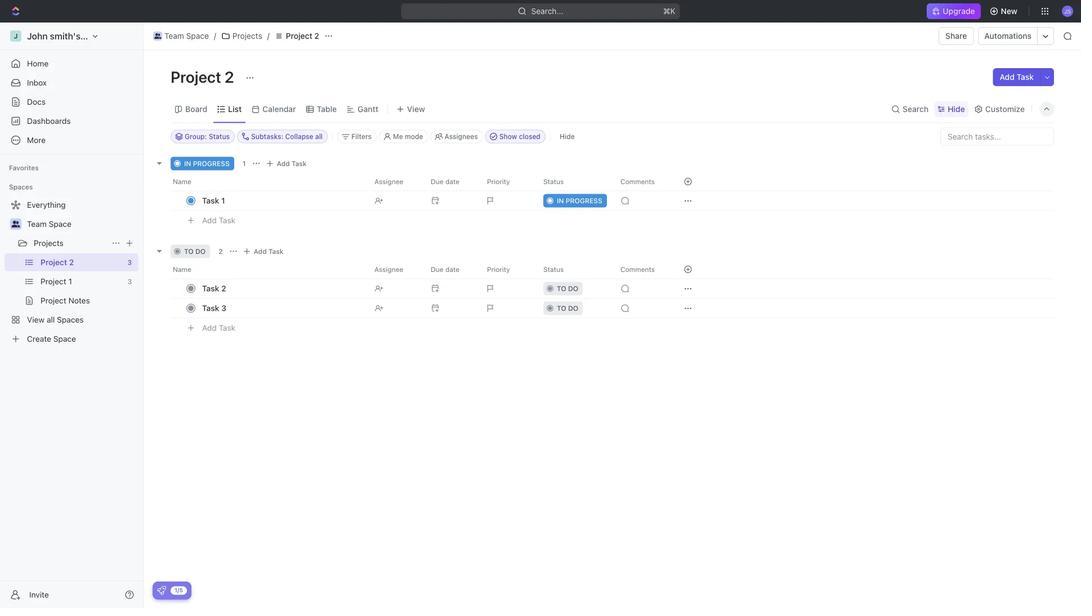 Task type: vqa. For each thing, say whether or not it's contained in the screenshot.
right Hide
yes



Task type: locate. For each thing, give the bounding box(es) containing it.
1
[[243, 160, 246, 168], [221, 196, 225, 205], [68, 277, 72, 286]]

due date
[[431, 178, 460, 186], [431, 266, 460, 274]]

0 horizontal spatial all
[[47, 315, 55, 324]]

view
[[407, 105, 425, 114], [27, 315, 45, 324]]

1 inside tree
[[68, 277, 72, 286]]

1 date from the top
[[446, 178, 460, 186]]

1 vertical spatial name button
[[171, 261, 368, 279]]

2 vertical spatial status
[[544, 266, 564, 274]]

1 vertical spatial team space
[[27, 219, 71, 229]]

projects link
[[219, 29, 265, 43], [34, 234, 107, 252]]

1 name button from the top
[[171, 173, 368, 191]]

sidebar navigation
[[0, 23, 146, 608]]

0 vertical spatial status
[[209, 133, 230, 141]]

1 vertical spatial comments
[[621, 266, 655, 274]]

to do
[[184, 248, 206, 255], [557, 285, 579, 293], [557, 304, 579, 312]]

1 horizontal spatial all
[[315, 133, 323, 141]]

1 horizontal spatial projects link
[[219, 29, 265, 43]]

2 name button from the top
[[171, 261, 368, 279]]

1 vertical spatial team
[[27, 219, 47, 229]]

task inside 'link'
[[202, 196, 219, 205]]

status
[[209, 133, 230, 141], [544, 178, 564, 186], [544, 266, 564, 274]]

spaces up create space link
[[57, 315, 84, 324]]

project 2
[[286, 31, 319, 41], [171, 67, 238, 86], [41, 258, 74, 267]]

status button for 2
[[537, 261, 614, 279]]

project 2 inside sidebar navigation
[[41, 258, 74, 267]]

view for view
[[407, 105, 425, 114]]

1 horizontal spatial /
[[267, 31, 270, 41]]

me
[[393, 133, 403, 141]]

tree containing everything
[[5, 196, 139, 348]]

0 horizontal spatial 1
[[68, 277, 72, 286]]

1 due date from the top
[[431, 178, 460, 186]]

assignee
[[375, 178, 404, 186], [375, 266, 404, 274]]

0 vertical spatial priority
[[487, 178, 510, 186]]

0 horizontal spatial projects
[[34, 239, 64, 248]]

me mode
[[393, 133, 423, 141]]

1 vertical spatial all
[[47, 315, 55, 324]]

due date for 2
[[431, 266, 460, 274]]

user group image
[[154, 33, 161, 39], [12, 221, 20, 228]]

1 / from the left
[[214, 31, 216, 41]]

due date button
[[424, 173, 481, 191], [424, 261, 481, 279]]

0 vertical spatial due date button
[[424, 173, 481, 191]]

2 vertical spatial to do
[[557, 304, 579, 312]]

priority
[[487, 178, 510, 186], [487, 266, 510, 274]]

1 horizontal spatial project 2
[[171, 67, 238, 86]]

1 vertical spatial name
[[173, 266, 191, 274]]

all up create space
[[47, 315, 55, 324]]

1 vertical spatial spaces
[[57, 315, 84, 324]]

2 status button from the top
[[537, 261, 614, 279]]

1 assignee button from the top
[[368, 173, 424, 191]]

name button for 2
[[171, 261, 368, 279]]

name button up task 2 link
[[171, 261, 368, 279]]

add task down task 1
[[202, 216, 236, 225]]

2 due date from the top
[[431, 266, 460, 274]]

0 horizontal spatial projects link
[[34, 234, 107, 252]]

2 horizontal spatial project 2
[[286, 31, 319, 41]]

1 vertical spatial date
[[446, 266, 460, 274]]

0 vertical spatial to do
[[184, 248, 206, 255]]

project 2 link
[[272, 29, 322, 43], [41, 254, 123, 272]]

task 2 link
[[199, 281, 366, 297]]

1 priority from the top
[[487, 178, 510, 186]]

1 horizontal spatial spaces
[[57, 315, 84, 324]]

onboarding checklist button image
[[157, 586, 166, 595]]

2 vertical spatial 3
[[221, 304, 226, 313]]

1 vertical spatial due date
[[431, 266, 460, 274]]

0 horizontal spatial /
[[214, 31, 216, 41]]

all right 'collapse'
[[315, 133, 323, 141]]

2 inside sidebar navigation
[[69, 258, 74, 267]]

comments for 1
[[621, 178, 655, 186]]

1 due from the top
[[431, 178, 444, 186]]

2 date from the top
[[446, 266, 460, 274]]

view inside sidebar navigation
[[27, 315, 45, 324]]

1 horizontal spatial user group image
[[154, 33, 161, 39]]

status for 1
[[544, 178, 564, 186]]

due
[[431, 178, 444, 186], [431, 266, 444, 274]]

share button
[[939, 27, 974, 45]]

1 vertical spatial hide
[[560, 133, 575, 141]]

status button
[[537, 173, 614, 191], [537, 261, 614, 279]]

0 vertical spatial name button
[[171, 173, 368, 191]]

view all spaces link
[[5, 311, 136, 329]]

1 vertical spatial due
[[431, 266, 444, 274]]

upgrade
[[943, 6, 976, 16]]

docs
[[27, 97, 46, 106]]

task
[[1017, 72, 1034, 82], [292, 160, 307, 168], [202, 196, 219, 205], [219, 216, 236, 225], [269, 248, 284, 255], [202, 284, 219, 293], [202, 304, 219, 313], [219, 323, 236, 333]]

1 vertical spatial progress
[[566, 197, 603, 205]]

0 horizontal spatial in progress
[[184, 160, 230, 168]]

create
[[27, 334, 51, 344]]

1 vertical spatial team space link
[[27, 215, 136, 233]]

add task up "customize"
[[1000, 72, 1034, 82]]

hide
[[948, 105, 965, 114], [560, 133, 575, 141]]

priority button for 1
[[481, 173, 537, 191]]

1 status button from the top
[[537, 173, 614, 191]]

1 comments button from the top
[[614, 173, 670, 191]]

space
[[186, 31, 209, 41], [49, 219, 71, 229], [53, 334, 76, 344]]

1 horizontal spatial view
[[407, 105, 425, 114]]

1 vertical spatial 1
[[221, 196, 225, 205]]

0 vertical spatial all
[[315, 133, 323, 141]]

task 1
[[202, 196, 225, 205]]

projects
[[233, 31, 262, 41], [34, 239, 64, 248]]

0 vertical spatial due
[[431, 178, 444, 186]]

assignee button for 1
[[368, 173, 424, 191]]

2 assignee from the top
[[375, 266, 404, 274]]

0 vertical spatial priority button
[[481, 173, 537, 191]]

2 assignee button from the top
[[368, 261, 424, 279]]

Search tasks... text field
[[941, 128, 1054, 145]]

comments
[[621, 178, 655, 186], [621, 266, 655, 274]]

2 name from the top
[[173, 266, 191, 274]]

1 name from the top
[[173, 178, 191, 186]]

0 vertical spatial hide
[[948, 105, 965, 114]]

name button for 1
[[171, 173, 368, 191]]

closed
[[519, 133, 541, 141]]

assignee button for 2
[[368, 261, 424, 279]]

view inside button
[[407, 105, 425, 114]]

1 vertical spatial in
[[557, 197, 564, 205]]

1 vertical spatial priority button
[[481, 261, 537, 279]]

0 vertical spatial comments button
[[614, 173, 670, 191]]

spaces
[[9, 183, 33, 191], [57, 315, 84, 324]]

add up task 2 link
[[254, 248, 267, 255]]

tree
[[5, 196, 139, 348]]

1/5
[[175, 587, 183, 594]]

add task button down task 3
[[197, 321, 240, 335]]

0 vertical spatial team space
[[165, 31, 209, 41]]

hide right closed
[[560, 133, 575, 141]]

2 vertical spatial to
[[557, 304, 567, 312]]

1 horizontal spatial in
[[557, 197, 564, 205]]

view button
[[393, 96, 429, 123]]

2 horizontal spatial 1
[[243, 160, 246, 168]]

0 vertical spatial project 2 link
[[272, 29, 322, 43]]

⌘k
[[663, 6, 676, 16]]

favorites button
[[5, 161, 43, 175]]

create space
[[27, 334, 76, 344]]

0 vertical spatial due date
[[431, 178, 460, 186]]

0 vertical spatial status button
[[537, 173, 614, 191]]

2 priority from the top
[[487, 266, 510, 274]]

comments button
[[614, 173, 670, 191], [614, 261, 670, 279]]

calendar
[[263, 105, 296, 114]]

1 inside 'link'
[[221, 196, 225, 205]]

project 1
[[41, 277, 72, 286]]

inbox link
[[5, 74, 139, 92]]

0 horizontal spatial team
[[27, 219, 47, 229]]

add up "customize"
[[1000, 72, 1015, 82]]

search button
[[888, 101, 932, 117]]

priority for 2
[[487, 266, 510, 274]]

team space link
[[150, 29, 212, 43], [27, 215, 136, 233]]

everything
[[27, 200, 66, 210]]

add
[[1000, 72, 1015, 82], [277, 160, 290, 168], [202, 216, 217, 225], [254, 248, 267, 255], [202, 323, 217, 333]]

show closed
[[500, 133, 541, 141]]

1 vertical spatial assignee
[[375, 266, 404, 274]]

0 horizontal spatial project 2
[[41, 258, 74, 267]]

name button up task 1 'link'
[[171, 173, 368, 191]]

priority button for 2
[[481, 261, 537, 279]]

progress
[[193, 160, 230, 168], [566, 197, 603, 205]]

progress inside dropdown button
[[566, 197, 603, 205]]

do
[[195, 248, 206, 255], [568, 285, 579, 293], [568, 304, 579, 312]]

j
[[14, 32, 18, 40]]

view button
[[393, 101, 429, 117]]

0 horizontal spatial team space
[[27, 219, 71, 229]]

assignee for 1
[[375, 178, 404, 186]]

more button
[[5, 131, 139, 149]]

0 vertical spatial space
[[186, 31, 209, 41]]

1 horizontal spatial in progress
[[557, 197, 603, 205]]

0 vertical spatial projects
[[233, 31, 262, 41]]

1 horizontal spatial hide
[[948, 105, 965, 114]]

subtasks: collapse all
[[251, 133, 323, 141]]

0 vertical spatial assignee
[[375, 178, 404, 186]]

project
[[286, 31, 313, 41], [171, 67, 221, 86], [41, 258, 67, 267], [41, 277, 66, 286], [41, 296, 66, 305]]

0 vertical spatial in progress
[[184, 160, 230, 168]]

name for in progress
[[173, 178, 191, 186]]

project notes link
[[41, 292, 136, 310]]

0 horizontal spatial progress
[[193, 160, 230, 168]]

automations button
[[979, 28, 1038, 45]]

due for 2
[[431, 266, 444, 274]]

add task down task 3
[[202, 323, 236, 333]]

in progress
[[184, 160, 230, 168], [557, 197, 603, 205]]

team
[[165, 31, 184, 41], [27, 219, 47, 229]]

2 comments from the top
[[621, 266, 655, 274]]

1 horizontal spatial progress
[[566, 197, 603, 205]]

john
[[27, 31, 48, 41]]

assignee button
[[368, 173, 424, 191], [368, 261, 424, 279]]

board
[[185, 105, 207, 114]]

1 priority button from the top
[[481, 173, 537, 191]]

view up mode
[[407, 105, 425, 114]]

0 vertical spatial 3
[[127, 259, 132, 266]]

1 comments from the top
[[621, 178, 655, 186]]

assignee for 2
[[375, 266, 404, 274]]

0 horizontal spatial user group image
[[12, 221, 20, 228]]

task 2
[[202, 284, 226, 293]]

1 vertical spatial due date button
[[424, 261, 481, 279]]

add down subtasks: collapse all
[[277, 160, 290, 168]]

1 horizontal spatial 1
[[221, 196, 225, 205]]

to for 1st the to do dropdown button from the top of the page
[[557, 285, 567, 293]]

1 to do button from the top
[[537, 279, 614, 299]]

0 vertical spatial name
[[173, 178, 191, 186]]

all
[[315, 133, 323, 141], [47, 315, 55, 324]]

0 vertical spatial in
[[184, 160, 191, 168]]

1 horizontal spatial team space link
[[150, 29, 212, 43]]

spaces down favorites button
[[9, 183, 33, 191]]

hide inside button
[[560, 133, 575, 141]]

1 vertical spatial in progress
[[557, 197, 603, 205]]

automations
[[985, 31, 1032, 41]]

0 horizontal spatial hide
[[560, 133, 575, 141]]

1 vertical spatial project 2 link
[[41, 254, 123, 272]]

1 assignee from the top
[[375, 178, 404, 186]]

2 comments button from the top
[[614, 261, 670, 279]]

0 vertical spatial project 2
[[286, 31, 319, 41]]

1 vertical spatial comments button
[[614, 261, 670, 279]]

john smith's workspace
[[27, 31, 130, 41]]

2 to do button from the top
[[537, 298, 614, 319]]

name button
[[171, 173, 368, 191], [171, 261, 368, 279]]

0 vertical spatial date
[[446, 178, 460, 186]]

3
[[127, 259, 132, 266], [128, 278, 132, 286], [221, 304, 226, 313]]

view up create
[[27, 315, 45, 324]]

1 horizontal spatial team
[[165, 31, 184, 41]]

1 vertical spatial view
[[27, 315, 45, 324]]

user group image inside sidebar navigation
[[12, 221, 20, 228]]

comments button for 1
[[614, 173, 670, 191]]

filters button
[[337, 130, 377, 143]]

name
[[173, 178, 191, 186], [173, 266, 191, 274]]

1 vertical spatial priority
[[487, 266, 510, 274]]

add task button
[[993, 68, 1041, 86], [263, 157, 311, 170], [197, 214, 240, 227], [240, 245, 288, 258], [197, 321, 240, 335]]

me mode button
[[379, 130, 428, 143]]

0 vertical spatial team
[[165, 31, 184, 41]]

all inside sidebar navigation
[[47, 315, 55, 324]]

1 due date button from the top
[[424, 173, 481, 191]]

name for to do
[[173, 266, 191, 274]]

0 vertical spatial team space link
[[150, 29, 212, 43]]

add task button down subtasks: collapse all
[[263, 157, 311, 170]]

2 due date button from the top
[[424, 261, 481, 279]]

1 vertical spatial status button
[[537, 261, 614, 279]]

2 vertical spatial project 2
[[41, 258, 74, 267]]

2 due from the top
[[431, 266, 444, 274]]

0 horizontal spatial view
[[27, 315, 45, 324]]

to do button
[[537, 279, 614, 299], [537, 298, 614, 319]]

hide right the search
[[948, 105, 965, 114]]

2 priority button from the top
[[481, 261, 537, 279]]

0 horizontal spatial spaces
[[9, 183, 33, 191]]



Task type: describe. For each thing, give the bounding box(es) containing it.
projects inside sidebar navigation
[[34, 239, 64, 248]]

1 horizontal spatial projects
[[233, 31, 262, 41]]

1 vertical spatial space
[[49, 219, 71, 229]]

more
[[27, 135, 46, 145]]

customize button
[[971, 101, 1029, 117]]

share
[[946, 31, 968, 41]]

1 horizontal spatial project 2 link
[[272, 29, 322, 43]]

2 / from the left
[[267, 31, 270, 41]]

task 1 link
[[199, 193, 366, 209]]

smith's
[[50, 31, 81, 41]]

filters
[[352, 133, 372, 141]]

js button
[[1059, 2, 1077, 20]]

in inside in progress dropdown button
[[557, 197, 564, 205]]

assignees
[[445, 133, 478, 141]]

home link
[[5, 55, 139, 73]]

notes
[[68, 296, 90, 305]]

gantt
[[358, 105, 379, 114]]

dashboards link
[[5, 112, 139, 130]]

inbox
[[27, 78, 47, 87]]

table link
[[315, 101, 337, 117]]

0 horizontal spatial team space link
[[27, 215, 136, 233]]

workspace
[[83, 31, 130, 41]]

2 vertical spatial do
[[568, 304, 579, 312]]

onboarding checklist button element
[[157, 586, 166, 595]]

due date for 1
[[431, 178, 460, 186]]

add task button up "customize"
[[993, 68, 1041, 86]]

1 for project 1
[[68, 277, 72, 286]]

add task for add task button underneath task 3
[[202, 323, 236, 333]]

gantt link
[[356, 101, 379, 117]]

dashboards
[[27, 116, 71, 126]]

new
[[1001, 6, 1018, 16]]

group: status
[[185, 133, 230, 141]]

customize
[[986, 105, 1025, 114]]

list
[[228, 105, 242, 114]]

in progress inside dropdown button
[[557, 197, 603, 205]]

0 vertical spatial progress
[[193, 160, 230, 168]]

everything link
[[5, 196, 136, 214]]

add down task 3
[[202, 323, 217, 333]]

0 horizontal spatial project 2 link
[[41, 254, 123, 272]]

team space inside sidebar navigation
[[27, 219, 71, 229]]

comments for 2
[[621, 266, 655, 274]]

new button
[[986, 2, 1025, 20]]

table
[[317, 105, 337, 114]]

home
[[27, 59, 49, 68]]

assignees button
[[431, 130, 483, 143]]

add down task 1
[[202, 216, 217, 225]]

show closed button
[[485, 130, 546, 143]]

search...
[[532, 6, 564, 16]]

priority for 1
[[487, 178, 510, 186]]

0 vertical spatial do
[[195, 248, 206, 255]]

1 vertical spatial project 2
[[171, 67, 238, 86]]

hide button
[[555, 130, 580, 143]]

hide inside dropdown button
[[948, 105, 965, 114]]

0 vertical spatial to
[[184, 248, 194, 255]]

0 vertical spatial projects link
[[219, 29, 265, 43]]

due date button for 1
[[424, 173, 481, 191]]

project inside project 1 link
[[41, 277, 66, 286]]

task 3 link
[[199, 300, 366, 317]]

add task button down task 1
[[197, 214, 240, 227]]

team inside tree
[[27, 219, 47, 229]]

calendar link
[[260, 101, 296, 117]]

hide button
[[935, 101, 969, 117]]

date for 2
[[446, 266, 460, 274]]

favorites
[[9, 164, 39, 172]]

mode
[[405, 133, 423, 141]]

list link
[[226, 101, 242, 117]]

2 vertical spatial space
[[53, 334, 76, 344]]

show
[[500, 133, 517, 141]]

invite
[[29, 590, 49, 600]]

user group image inside team space link
[[154, 33, 161, 39]]

subtasks:
[[251, 133, 283, 141]]

search
[[903, 105, 929, 114]]

project notes
[[41, 296, 90, 305]]

add task down subtasks: collapse all
[[277, 160, 307, 168]]

add task for add task button below task 1
[[202, 216, 236, 225]]

docs link
[[5, 93, 139, 111]]

to for second the to do dropdown button from the top of the page
[[557, 304, 567, 312]]

task 3
[[202, 304, 226, 313]]

tree inside sidebar navigation
[[5, 196, 139, 348]]

1 vertical spatial projects link
[[34, 234, 107, 252]]

due date button for 2
[[424, 261, 481, 279]]

view for view all spaces
[[27, 315, 45, 324]]

0 vertical spatial 1
[[243, 160, 246, 168]]

add task button up task 2 link
[[240, 245, 288, 258]]

group:
[[185, 133, 207, 141]]

3 for project 2
[[127, 259, 132, 266]]

board link
[[183, 101, 207, 117]]

js
[[1065, 8, 1072, 14]]

status button for 1
[[537, 173, 614, 191]]

1 horizontal spatial team space
[[165, 31, 209, 41]]

0 horizontal spatial in
[[184, 160, 191, 168]]

john smith's workspace, , element
[[10, 30, 21, 42]]

1 for task 1
[[221, 196, 225, 205]]

3 for project 1
[[128, 278, 132, 286]]

in progress button
[[537, 191, 614, 211]]

view all spaces
[[27, 315, 84, 324]]

1 vertical spatial to do
[[557, 285, 579, 293]]

due for 1
[[431, 178, 444, 186]]

status for 2
[[544, 266, 564, 274]]

collapse
[[285, 133, 314, 141]]

1 vertical spatial do
[[568, 285, 579, 293]]

add task up task 2 link
[[254, 248, 284, 255]]

project 1 link
[[41, 273, 123, 291]]

upgrade link
[[927, 3, 981, 19]]

add task for add task button over "customize"
[[1000, 72, 1034, 82]]

comments button for 2
[[614, 261, 670, 279]]

0 vertical spatial spaces
[[9, 183, 33, 191]]

date for 1
[[446, 178, 460, 186]]

create space link
[[5, 330, 136, 348]]



